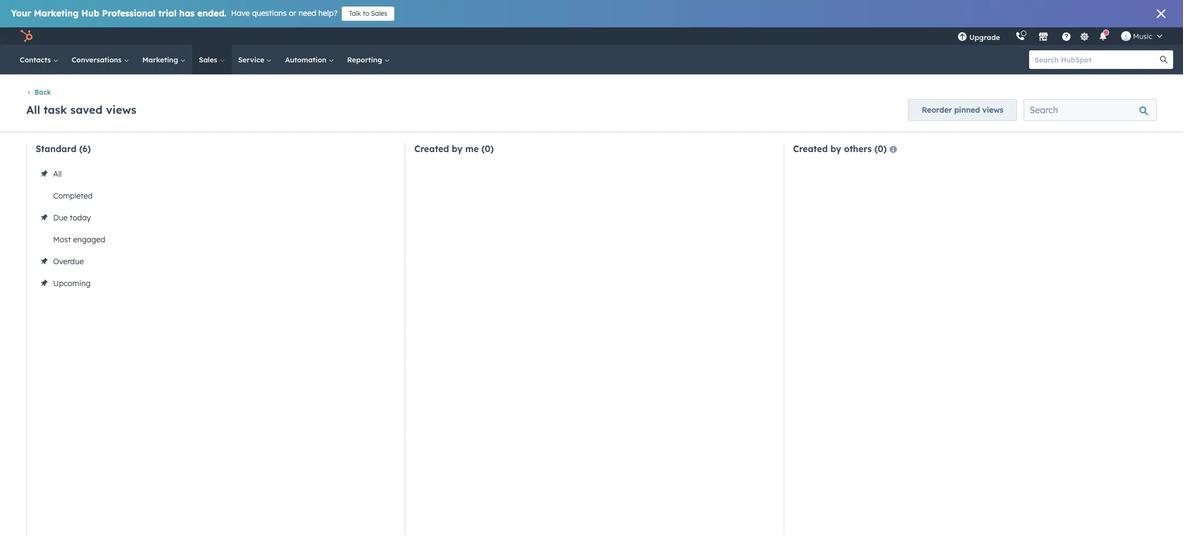 Task type: vqa. For each thing, say whether or not it's contained in the screenshot.
standard
yes



Task type: locate. For each thing, give the bounding box(es) containing it.
automation
[[285, 55, 329, 64]]

talk
[[349, 9, 361, 18]]

by for others
[[831, 144, 841, 155]]

0 horizontal spatial created
[[414, 144, 449, 155]]

1 horizontal spatial by
[[831, 144, 841, 155]]

automation link
[[279, 45, 341, 75]]

music button
[[1115, 27, 1169, 45]]

marketing link
[[136, 45, 192, 75]]

contacts
[[20, 55, 53, 64]]

talk to sales
[[349, 9, 387, 18]]

1 by from the left
[[452, 144, 463, 155]]

0 horizontal spatial (0)
[[481, 144, 494, 155]]

views right pinned
[[983, 105, 1004, 115]]

0 vertical spatial marketing
[[34, 8, 79, 19]]

created
[[414, 144, 449, 155], [793, 144, 828, 155]]

1 horizontal spatial created
[[793, 144, 828, 155]]

help image
[[1062, 32, 1071, 42]]

back
[[35, 88, 51, 97]]

all task saved views
[[26, 103, 136, 117]]

by
[[452, 144, 463, 155], [831, 144, 841, 155]]

most engaged
[[53, 235, 105, 245]]

Search search field
[[1024, 99, 1157, 121]]

1 vertical spatial marketing
[[142, 55, 180, 64]]

hubspot image
[[20, 30, 33, 43]]

all inside banner
[[26, 103, 40, 117]]

marketing left 'hub'
[[34, 8, 79, 19]]

0 horizontal spatial sales
[[199, 55, 219, 64]]

menu containing music
[[950, 27, 1170, 45]]

created by me (0)
[[414, 144, 494, 155]]

conversations link
[[65, 45, 136, 75]]

menu item
[[1008, 27, 1010, 45]]

notifications image
[[1098, 32, 1108, 42]]

hubspot link
[[13, 30, 41, 43]]

all inside button
[[53, 169, 62, 179]]

greg robinson image
[[1121, 31, 1131, 41]]

2 (0) from the left
[[875, 144, 887, 155]]

all button
[[29, 163, 391, 185]]

most
[[53, 235, 71, 245]]

contacts link
[[13, 45, 65, 75]]

due
[[53, 213, 68, 223]]

all down back button
[[26, 103, 40, 117]]

search button
[[1155, 50, 1173, 69]]

questions
[[252, 8, 287, 18]]

pinned
[[954, 105, 980, 115]]

sales
[[371, 9, 387, 18], [199, 55, 219, 64]]

marketing
[[34, 8, 79, 19], [142, 55, 180, 64]]

0 horizontal spatial marketing
[[34, 8, 79, 19]]

1 vertical spatial sales
[[199, 55, 219, 64]]

(0)
[[481, 144, 494, 155], [875, 144, 887, 155]]

(0) for created by me (0)
[[481, 144, 494, 155]]

standard (6)
[[36, 144, 91, 155]]

completed button
[[29, 185, 391, 207]]

sales inside button
[[371, 9, 387, 18]]

1 horizontal spatial all
[[53, 169, 62, 179]]

1 created from the left
[[414, 144, 449, 155]]

upcoming
[[53, 279, 91, 289]]

0 vertical spatial all
[[26, 103, 40, 117]]

created left me
[[414, 144, 449, 155]]

your
[[11, 8, 31, 19]]

1 horizontal spatial (0)
[[875, 144, 887, 155]]

help?
[[318, 8, 338, 18]]

1 vertical spatial all
[[53, 169, 62, 179]]

2 created from the left
[[793, 144, 828, 155]]

by left me
[[452, 144, 463, 155]]

close image
[[1157, 9, 1166, 18]]

by left others
[[831, 144, 841, 155]]

created left others
[[793, 144, 828, 155]]

due today
[[53, 213, 91, 223]]

sales left service
[[199, 55, 219, 64]]

0 horizontal spatial by
[[452, 144, 463, 155]]

views
[[106, 103, 136, 117], [983, 105, 1004, 115]]

reorder
[[922, 105, 952, 115]]

all for all task saved views
[[26, 103, 40, 117]]

marketplaces image
[[1039, 32, 1048, 42]]

0 horizontal spatial all
[[26, 103, 40, 117]]

1 (0) from the left
[[481, 144, 494, 155]]

created for created by me (0)
[[414, 144, 449, 155]]

sales right to at the top
[[371, 9, 387, 18]]

upgrade
[[969, 33, 1000, 42]]

notifications button
[[1094, 27, 1112, 45]]

(0) right others
[[875, 144, 887, 155]]

overdue
[[53, 257, 84, 267]]

1 horizontal spatial sales
[[371, 9, 387, 18]]

upcoming button
[[29, 273, 391, 295]]

2 by from the left
[[831, 144, 841, 155]]

due today button
[[29, 207, 391, 229]]

(0) right me
[[481, 144, 494, 155]]

0 horizontal spatial views
[[106, 103, 136, 117]]

search image
[[1160, 56, 1168, 64]]

0 vertical spatial sales
[[371, 9, 387, 18]]

all task saved views banner
[[26, 96, 1157, 121]]

need
[[299, 8, 316, 18]]

all for all
[[53, 169, 62, 179]]

views right the saved
[[106, 103, 136, 117]]

menu
[[950, 27, 1170, 45]]

all
[[26, 103, 40, 117], [53, 169, 62, 179]]

reporting
[[347, 55, 384, 64]]

marketing down trial
[[142, 55, 180, 64]]

saved
[[70, 103, 103, 117]]

created for created by others (0)
[[793, 144, 828, 155]]

all down standard
[[53, 169, 62, 179]]



Task type: describe. For each thing, give the bounding box(es) containing it.
or
[[289, 8, 296, 18]]

Search HubSpot search field
[[1029, 50, 1164, 69]]

reorder pinned views
[[922, 105, 1004, 115]]

reporting link
[[341, 45, 396, 75]]

sales link
[[192, 45, 232, 75]]

music
[[1133, 32, 1153, 41]]

conversations
[[72, 55, 124, 64]]

professional
[[102, 8, 156, 19]]

today
[[70, 213, 91, 223]]

ended.
[[197, 8, 227, 19]]

service link
[[232, 45, 279, 75]]

hub
[[81, 8, 99, 19]]

talk to sales button
[[342, 7, 395, 21]]

standard
[[36, 144, 76, 155]]

help button
[[1057, 27, 1076, 45]]

completed
[[53, 191, 93, 201]]

created by others (0)
[[793, 144, 887, 155]]

settings image
[[1080, 32, 1090, 42]]

to
[[363, 9, 369, 18]]

most engaged button
[[29, 229, 391, 251]]

engaged
[[73, 235, 105, 245]]

calling icon image
[[1016, 32, 1025, 42]]

your marketing hub professional trial has ended. have questions or need help?
[[11, 8, 338, 19]]

trial
[[158, 8, 177, 19]]

settings link
[[1078, 30, 1092, 42]]

by for me
[[452, 144, 463, 155]]

1 horizontal spatial marketing
[[142, 55, 180, 64]]

1 horizontal spatial views
[[983, 105, 1004, 115]]

calling icon button
[[1011, 29, 1030, 43]]

others
[[844, 144, 872, 155]]

(0) for created by others (0)
[[875, 144, 887, 155]]

service
[[238, 55, 266, 64]]

me
[[465, 144, 479, 155]]

task
[[44, 103, 67, 117]]

have
[[231, 8, 250, 18]]

back button
[[26, 86, 51, 99]]

upgrade image
[[957, 32, 967, 42]]

marketplaces button
[[1032, 27, 1055, 45]]

(6)
[[79, 144, 91, 155]]

overdue button
[[29, 251, 391, 273]]

has
[[179, 8, 195, 19]]

reorder pinned views link
[[908, 99, 1017, 121]]



